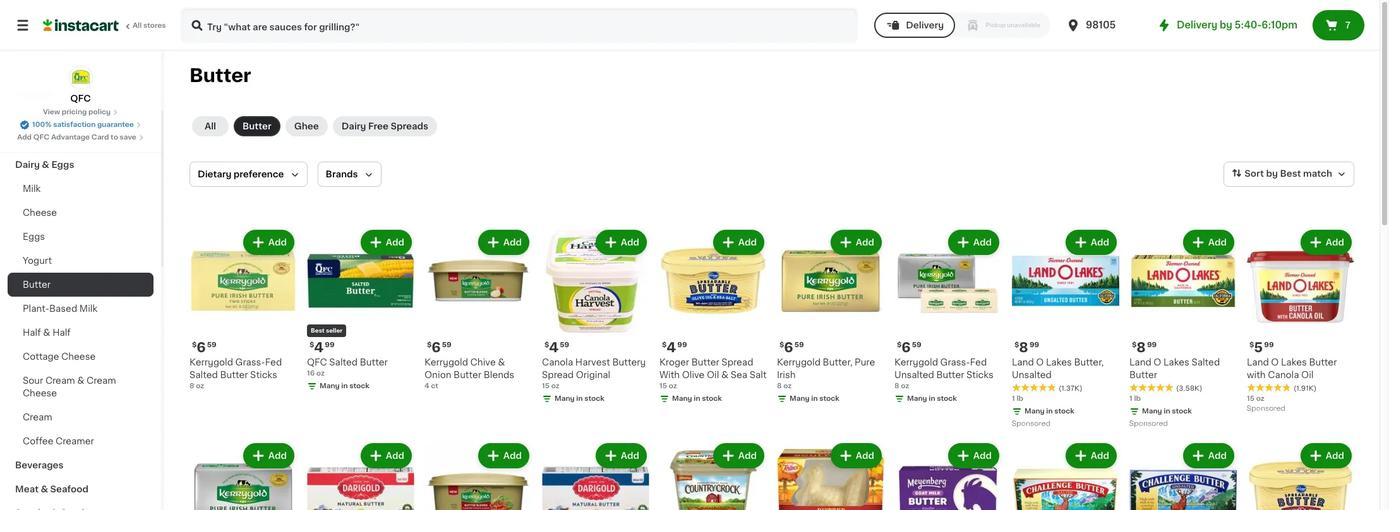 Task type: locate. For each thing, give the bounding box(es) containing it.
1 horizontal spatial canola
[[1269, 371, 1300, 380]]

2 sticks from the left
[[967, 371, 994, 380]]

1 vertical spatial eggs
[[23, 233, 45, 241]]

1 fed from the left
[[265, 358, 282, 367]]

1
[[1012, 396, 1015, 403], [1130, 396, 1133, 403]]

0 vertical spatial eggs
[[51, 161, 74, 169]]

eggs up yogurt
[[23, 233, 45, 241]]

3 6 from the left
[[785, 341, 794, 355]]

7 $ from the left
[[897, 342, 902, 349]]

7
[[1346, 21, 1351, 30]]

99 down best seller
[[325, 342, 335, 349]]

1 horizontal spatial lakes
[[1164, 358, 1190, 367]]

2 99 from the left
[[678, 342, 687, 349]]

1 horizontal spatial butter link
[[234, 116, 280, 137]]

canola
[[542, 358, 573, 367], [1269, 371, 1300, 380]]

0 horizontal spatial canola
[[542, 358, 573, 367]]

in down original
[[577, 396, 583, 403]]

qfc link
[[69, 66, 93, 105]]

add button inside product group
[[1302, 231, 1351, 254]]

2 $ 4 99 from the left
[[662, 341, 687, 355]]

o inside land o lakes salted butter
[[1154, 358, 1162, 367]]

many in stock down (3.58k)
[[1143, 408, 1192, 415]]

$ up land o lakes butter, unsalted
[[1015, 342, 1020, 349]]

many in stock for butter
[[908, 396, 957, 403]]

$ up 'onion'
[[427, 342, 432, 349]]

0 horizontal spatial o
[[1037, 358, 1044, 367]]

butter inside land o lakes butter with canola oil
[[1310, 358, 1338, 367]]

many down olive
[[672, 396, 692, 403]]

lb for land o lakes salted butter
[[1135, 396, 1141, 403]]

kerrygold for onion
[[425, 358, 468, 367]]

by for sort
[[1267, 170, 1278, 178]]

2 horizontal spatial o
[[1272, 358, 1279, 367]]

oil up (1.91k)
[[1302, 371, 1314, 380]]

instacart logo image
[[43, 18, 119, 33]]

view pricing policy
[[43, 109, 111, 116]]

qfc
[[70, 94, 91, 103], [33, 134, 49, 141], [307, 358, 327, 367]]

& down cottage cheese link
[[77, 377, 84, 386]]

Best match Sort by field
[[1224, 162, 1355, 187]]

kerrygold inside kerrygold butter, pure irish 8 oz
[[777, 358, 821, 367]]

1 vertical spatial qfc
[[33, 134, 49, 141]]

stock for butter
[[702, 396, 722, 403]]

0 horizontal spatial half
[[23, 329, 41, 337]]

2 lb from the left
[[1135, 396, 1141, 403]]

0 horizontal spatial qfc
[[33, 134, 49, 141]]

stock down kroger butter spread with olive oil & sea salt 15 oz
[[702, 396, 722, 403]]

view pricing policy link
[[43, 107, 118, 118]]

dairy & eggs link
[[8, 153, 154, 177]]

irish
[[777, 371, 796, 380]]

5 59 from the left
[[912, 342, 922, 349]]

dairy left free
[[342, 122, 366, 131]]

4 up the kroger
[[667, 341, 676, 355]]

1 horizontal spatial $ 8 99
[[1133, 341, 1157, 355]]

2 $ 6 59 from the left
[[427, 341, 452, 355]]

$ inside $ 4 59
[[545, 342, 549, 349]]

oz
[[317, 370, 325, 377], [196, 383, 204, 390], [552, 383, 560, 390], [669, 383, 677, 390], [784, 383, 792, 390], [901, 383, 910, 390], [1257, 396, 1265, 403]]

all for all
[[205, 122, 216, 131]]

1 lb down land o lakes butter, unsalted
[[1012, 396, 1024, 403]]

$ 8 99 up land o lakes salted butter at the bottom right of page
[[1133, 341, 1157, 355]]

stock down "kerrygold grass-fed unsalted butter sticks 8 oz"
[[937, 396, 957, 403]]

milk
[[23, 185, 41, 193], [80, 305, 97, 313]]

2 horizontal spatial sponsored badge image
[[1248, 405, 1286, 413]]

1 horizontal spatial by
[[1267, 170, 1278, 178]]

lakes inside land o lakes salted butter
[[1164, 358, 1190, 367]]

dairy for dairy free spreads
[[342, 122, 366, 131]]

99 up land o lakes butter, unsalted
[[1030, 342, 1040, 349]]

many in stock for original
[[555, 396, 605, 403]]

10 $ from the left
[[1250, 342, 1255, 349]]

many for olive
[[672, 396, 692, 403]]

0 horizontal spatial sponsored badge image
[[1012, 421, 1051, 428]]

fed for unsalted
[[971, 358, 987, 367]]

in for olive
[[694, 396, 701, 403]]

recipes
[[15, 88, 52, 97]]

butter inside qfc salted butter 16 oz
[[360, 358, 388, 367]]

2 o from the left
[[1154, 358, 1162, 367]]

dairy free spreads link
[[333, 116, 437, 137]]

sticks inside kerrygold grass-fed salted butter sticks 8 oz
[[250, 371, 277, 380]]

59 for canola harvest buttery spread original
[[560, 342, 570, 349]]

based
[[49, 305, 77, 313]]

2 horizontal spatial 15
[[1248, 396, 1255, 403]]

1 horizontal spatial o
[[1154, 358, 1162, 367]]

0 horizontal spatial unsalted
[[895, 371, 935, 380]]

2 1 from the left
[[1130, 396, 1133, 403]]

sour cream & cream cheese link
[[8, 369, 154, 406]]

eggs
[[51, 161, 74, 169], [23, 233, 45, 241]]

1 horizontal spatial 1 lb
[[1130, 396, 1141, 403]]

2 vertical spatial qfc
[[307, 358, 327, 367]]

& inside dairy & eggs link
[[42, 161, 49, 169]]

0 horizontal spatial milk
[[23, 185, 41, 193]]

1 vertical spatial best
[[311, 328, 325, 334]]

$ for land o lakes butter with canola oil
[[1250, 342, 1255, 349]]

grass- inside "kerrygold grass-fed unsalted butter sticks 8 oz"
[[941, 358, 971, 367]]

kerrygold for unsalted
[[895, 358, 939, 367]]

2 59 from the left
[[442, 342, 452, 349]]

1 horizontal spatial dairy
[[342, 122, 366, 131]]

sort by
[[1245, 170, 1278, 178]]

many down irish at the right of page
[[790, 396, 810, 403]]

$ for kerrygold butter, pure irish
[[780, 342, 785, 349]]

seller
[[326, 328, 343, 334]]

1 land from the left
[[1012, 358, 1034, 367]]

0 horizontal spatial all
[[133, 22, 142, 29]]

$ up the kroger
[[662, 342, 667, 349]]

0 vertical spatial butter link
[[234, 116, 280, 137]]

many in stock down "kerrygold grass-fed unsalted butter sticks 8 oz"
[[908, 396, 957, 403]]

dairy
[[342, 122, 366, 131], [15, 161, 40, 169]]

2 land from the left
[[1130, 358, 1152, 367]]

salt
[[750, 371, 767, 380]]

o inside land o lakes butter with canola oil
[[1272, 358, 1279, 367]]

sponsored badge image down land o lakes butter, unsalted
[[1012, 421, 1051, 428]]

6
[[197, 341, 206, 355], [432, 341, 441, 355], [785, 341, 794, 355], [902, 341, 911, 355]]

sponsored badge image for with
[[1248, 405, 1286, 413]]

2 6 from the left
[[432, 341, 441, 355]]

1 horizontal spatial spread
[[722, 358, 754, 367]]

eggs down advantage
[[51, 161, 74, 169]]

8 inside kerrygold grass-fed salted butter sticks 8 oz
[[190, 383, 194, 390]]

lists
[[35, 44, 57, 52]]

1 lb
[[1012, 396, 1024, 403], [1130, 396, 1141, 403]]

$ for land o lakes salted butter
[[1133, 342, 1137, 349]]

None search field
[[181, 8, 858, 43]]

0 horizontal spatial lb
[[1017, 396, 1024, 403]]

land inside land o lakes salted butter
[[1130, 358, 1152, 367]]

cottage cheese
[[23, 353, 96, 361]]

grass- for salted
[[235, 358, 265, 367]]

1 vertical spatial cheese
[[61, 353, 96, 361]]

1 butter, from the left
[[823, 358, 853, 367]]

fed
[[265, 358, 282, 367], [971, 358, 987, 367]]

1 horizontal spatial salted
[[329, 358, 358, 367]]

1 horizontal spatial 15
[[660, 383, 667, 390]]

0 horizontal spatial by
[[1220, 20, 1233, 30]]

in down qfc salted butter 16 oz
[[341, 383, 348, 390]]

2 oil from the left
[[1302, 371, 1314, 380]]

qfc inside qfc salted butter 16 oz
[[307, 358, 327, 367]]

plant-based milk
[[23, 305, 97, 313]]

6 $ from the left
[[780, 342, 785, 349]]

cheese inside sour cream & cream cheese
[[23, 389, 57, 398]]

4 6 from the left
[[902, 341, 911, 355]]

salted for land o lakes salted butter
[[1192, 358, 1221, 367]]

butter, left pure
[[823, 358, 853, 367]]

land inside land o lakes butter with canola oil
[[1248, 358, 1270, 367]]

in
[[341, 383, 348, 390], [577, 396, 583, 403], [694, 396, 701, 403], [812, 396, 818, 403], [929, 396, 936, 403], [1047, 408, 1053, 415], [1164, 408, 1171, 415]]

salted
[[329, 358, 358, 367], [1192, 358, 1221, 367], [190, 371, 218, 380]]

land for land o lakes butter with canola oil
[[1248, 358, 1270, 367]]

& up cottage
[[43, 329, 50, 337]]

59 inside $ 4 59
[[560, 342, 570, 349]]

cheese down sour
[[23, 389, 57, 398]]

dairy inside 'dairy free spreads' link
[[342, 122, 366, 131]]

lakes up (1.91k)
[[1282, 358, 1307, 367]]

2 butter, from the left
[[1075, 358, 1104, 367]]

1 horizontal spatial sticks
[[967, 371, 994, 380]]

many for 8
[[790, 396, 810, 403]]

grass- inside kerrygold grass-fed salted butter sticks 8 oz
[[235, 358, 265, 367]]

0 horizontal spatial salted
[[190, 371, 218, 380]]

lb down land o lakes salted butter at the bottom right of page
[[1135, 396, 1141, 403]]

& left sea
[[722, 371, 729, 380]]

fed inside kerrygold grass-fed salted butter sticks 8 oz
[[265, 358, 282, 367]]

many for original
[[555, 396, 575, 403]]

fed inside "kerrygold grass-fed unsalted butter sticks 8 oz"
[[971, 358, 987, 367]]

7 button
[[1313, 10, 1365, 40]]

2 horizontal spatial lakes
[[1282, 358, 1307, 367]]

4 for qfc
[[314, 341, 324, 355]]

oz inside canola harvest buttery spread original 15 oz
[[552, 383, 560, 390]]

half
[[23, 329, 41, 337], [53, 329, 71, 337]]

2 horizontal spatial salted
[[1192, 358, 1221, 367]]

many down land o lakes salted butter at the bottom right of page
[[1143, 408, 1163, 415]]

2 horizontal spatial land
[[1248, 358, 1270, 367]]

land inside land o lakes butter, unsalted
[[1012, 358, 1034, 367]]

butter inside "kerrygold grass-fed unsalted butter sticks 8 oz"
[[937, 371, 965, 380]]

many down canola harvest buttery spread original 15 oz
[[555, 396, 575, 403]]

0 vertical spatial cheese
[[23, 209, 57, 217]]

sponsored badge image
[[1248, 405, 1286, 413], [1012, 421, 1051, 428], [1130, 421, 1168, 428]]

1 lakes from the left
[[1047, 358, 1072, 367]]

kerrygold inside kerrygold grass-fed salted butter sticks 8 oz
[[190, 358, 233, 367]]

1 1 lb from the left
[[1012, 396, 1024, 403]]

0 horizontal spatial sticks
[[250, 371, 277, 380]]

milk link
[[8, 177, 154, 201]]

0 vertical spatial qfc
[[70, 94, 91, 103]]

$ 6 59 up "kerrygold grass-fed unsalted butter sticks 8 oz"
[[897, 341, 922, 355]]

2 1 lb from the left
[[1130, 396, 1141, 403]]

2 horizontal spatial qfc
[[307, 358, 327, 367]]

salted inside land o lakes salted butter
[[1192, 358, 1221, 367]]

unsalted
[[895, 371, 935, 380], [1012, 371, 1052, 380]]

4 kerrygold from the left
[[895, 358, 939, 367]]

sticks inside "kerrygold grass-fed unsalted butter sticks 8 oz"
[[967, 371, 994, 380]]

in down "kerrygold grass-fed unsalted butter sticks 8 oz"
[[929, 396, 936, 403]]

cream down cottage cheese link
[[87, 377, 116, 386]]

2 $ from the left
[[310, 342, 314, 349]]

1 $ 8 99 from the left
[[1015, 341, 1040, 355]]

satisfaction
[[53, 121, 96, 128]]

1 kerrygold from the left
[[190, 358, 233, 367]]

lakes inside land o lakes butter, unsalted
[[1047, 358, 1072, 367]]

$ inside $ 5 99
[[1250, 342, 1255, 349]]

stock for grass-
[[937, 396, 957, 403]]

4 $ from the left
[[545, 342, 549, 349]]

1 horizontal spatial $ 4 99
[[662, 341, 687, 355]]

o for with
[[1272, 358, 1279, 367]]

1 lb down land o lakes salted butter at the bottom right of page
[[1130, 396, 1141, 403]]

0 horizontal spatial fed
[[265, 358, 282, 367]]

$ 6 59
[[192, 341, 217, 355], [427, 341, 452, 355], [780, 341, 804, 355], [897, 341, 922, 355]]

spread down $ 4 59
[[542, 371, 574, 380]]

$ up with
[[1250, 342, 1255, 349]]

cream up coffee
[[23, 413, 52, 422]]

qfc down 100%
[[33, 134, 49, 141]]

5 99 from the left
[[1265, 342, 1274, 349]]

3 kerrygold from the left
[[777, 358, 821, 367]]

policy
[[89, 109, 111, 116]]

sticks
[[250, 371, 277, 380], [967, 371, 994, 380]]

6 up 'onion'
[[432, 341, 441, 355]]

grass-
[[235, 358, 265, 367], [941, 358, 971, 367]]

1 horizontal spatial lb
[[1135, 396, 1141, 403]]

6 up kerrygold grass-fed salted butter sticks 8 oz
[[197, 341, 206, 355]]

1 $ from the left
[[192, 342, 197, 349]]

stock down kerrygold butter, pure irish 8 oz
[[820, 396, 840, 403]]

many in stock down olive
[[672, 396, 722, 403]]

1 99 from the left
[[325, 342, 335, 349]]

cheese down half & half link
[[61, 353, 96, 361]]

many in stock down qfc salted butter 16 oz
[[320, 383, 370, 390]]

all left stores
[[133, 22, 142, 29]]

2 unsalted from the left
[[1012, 371, 1052, 380]]

1 59 from the left
[[207, 342, 217, 349]]

spread inside canola harvest buttery spread original 15 oz
[[542, 371, 574, 380]]

with
[[1248, 371, 1266, 380]]

in down kerrygold butter, pure irish 8 oz
[[812, 396, 818, 403]]

$ 6 59 up kerrygold grass-fed salted butter sticks 8 oz
[[192, 341, 217, 355]]

canola harvest buttery spread original 15 oz
[[542, 358, 646, 390]]

in down olive
[[694, 396, 701, 403]]

1 6 from the left
[[197, 341, 206, 355]]

3 $ from the left
[[427, 342, 432, 349]]

1 sticks from the left
[[250, 371, 277, 380]]

lakes up (3.58k)
[[1164, 358, 1190, 367]]

59 for kerrygold butter, pure irish
[[795, 342, 804, 349]]

lakes up (1.37k)
[[1047, 358, 1072, 367]]

16
[[307, 370, 315, 377]]

0 horizontal spatial butter link
[[8, 273, 154, 297]]

$ 8 99 for land o lakes butter, unsalted
[[1015, 341, 1040, 355]]

6 for kerrygold grass-fed unsalted butter sticks
[[902, 341, 911, 355]]

1 1 from the left
[[1012, 396, 1015, 403]]

lakes for butter
[[1282, 358, 1307, 367]]

1 vertical spatial all
[[205, 122, 216, 131]]

$ 4 59
[[545, 341, 570, 355]]

& up the blends
[[498, 358, 505, 367]]

& right meat
[[41, 485, 48, 494]]

butter link
[[234, 116, 280, 137], [8, 273, 154, 297]]

0 horizontal spatial butter,
[[823, 358, 853, 367]]

2 vertical spatial cheese
[[23, 389, 57, 398]]

6 up irish at the right of page
[[785, 341, 794, 355]]

$ for kerrygold grass-fed salted butter sticks
[[192, 342, 197, 349]]

4 for kroger
[[667, 341, 676, 355]]

o inside land o lakes butter, unsalted
[[1037, 358, 1044, 367]]

5 $ from the left
[[662, 342, 667, 349]]

0 horizontal spatial eggs
[[23, 233, 45, 241]]

butter link up based
[[8, 273, 154, 297]]

0 horizontal spatial 1 lb
[[1012, 396, 1024, 403]]

0 horizontal spatial $ 8 99
[[1015, 341, 1040, 355]]

1 horizontal spatial fed
[[971, 358, 987, 367]]

4 $ 6 59 from the left
[[897, 341, 922, 355]]

8
[[1020, 341, 1029, 355], [1137, 341, 1146, 355], [190, 383, 194, 390], [777, 383, 782, 390], [895, 383, 900, 390]]

all stores
[[133, 22, 166, 29]]

1 $ 4 99 from the left
[[310, 341, 335, 355]]

99 up the kroger
[[678, 342, 687, 349]]

1 horizontal spatial qfc
[[70, 94, 91, 103]]

15 inside kroger butter spread with olive oil & sea salt 15 oz
[[660, 383, 667, 390]]

dairy inside dairy & eggs link
[[15, 161, 40, 169]]

add qfc advantage card to save
[[17, 134, 136, 141]]

0 vertical spatial milk
[[23, 185, 41, 193]]

dairy free spreads
[[342, 122, 429, 131]]

many in stock down original
[[555, 396, 605, 403]]

1 down land o lakes butter, unsalted
[[1012, 396, 1015, 403]]

unsalted inside land o lakes butter, unsalted
[[1012, 371, 1052, 380]]

1 vertical spatial dairy
[[15, 161, 40, 169]]

sponsored badge image for unsalted
[[1012, 421, 1051, 428]]

half down plant-
[[23, 329, 41, 337]]

qfc up view pricing policy link at the top of page
[[70, 94, 91, 103]]

1 horizontal spatial unsalted
[[1012, 371, 1052, 380]]

coffee creamer
[[23, 437, 94, 446]]

1 horizontal spatial eggs
[[51, 161, 74, 169]]

4 59 from the left
[[795, 342, 804, 349]]

1 oil from the left
[[707, 371, 719, 380]]

$ up irish at the right of page
[[780, 342, 785, 349]]

oil inside land o lakes butter with canola oil
[[1302, 371, 1314, 380]]

all up dietary
[[205, 122, 216, 131]]

spreads
[[391, 122, 429, 131]]

1 horizontal spatial 1
[[1130, 396, 1133, 403]]

$ up "kerrygold grass-fed unsalted butter sticks 8 oz"
[[897, 342, 902, 349]]

product group
[[190, 228, 297, 392], [307, 228, 415, 394], [425, 228, 532, 392], [542, 228, 650, 407], [660, 228, 767, 407], [777, 228, 885, 407], [895, 228, 1002, 407], [1012, 228, 1120, 431], [1130, 228, 1237, 431], [1248, 228, 1355, 416], [190, 441, 297, 511], [307, 441, 415, 511], [425, 441, 532, 511], [542, 441, 650, 511], [660, 441, 767, 511], [777, 441, 885, 511], [895, 441, 1002, 511], [1012, 441, 1120, 511], [1130, 441, 1237, 511], [1248, 441, 1355, 511]]

by left 5:40-
[[1220, 20, 1233, 30]]

0 vertical spatial spread
[[722, 358, 754, 367]]

0 horizontal spatial 1
[[1012, 396, 1015, 403]]

0 vertical spatial dairy
[[342, 122, 366, 131]]

2 grass- from the left
[[941, 358, 971, 367]]

best left match
[[1281, 170, 1302, 178]]

lakes inside land o lakes butter with canola oil
[[1282, 358, 1307, 367]]

0 horizontal spatial lakes
[[1047, 358, 1072, 367]]

dairy down produce
[[15, 161, 40, 169]]

0 vertical spatial canola
[[542, 358, 573, 367]]

spread
[[722, 358, 754, 367], [542, 371, 574, 380]]

0 horizontal spatial spread
[[542, 371, 574, 380]]

all
[[133, 22, 142, 29], [205, 122, 216, 131]]

stock down original
[[585, 396, 605, 403]]

thanksgiving
[[15, 112, 76, 121]]

& inside half & half link
[[43, 329, 50, 337]]

2 lakes from the left
[[1164, 358, 1190, 367]]

$ down best seller
[[310, 342, 314, 349]]

cottage cheese link
[[8, 345, 154, 369]]

preference
[[234, 170, 284, 179]]

butter link right all link on the left of page
[[234, 116, 280, 137]]

59 up irish at the right of page
[[795, 342, 804, 349]]

$ 6 59 up 'onion'
[[427, 341, 452, 355]]

$ for kroger butter spread with olive oil & sea salt
[[662, 342, 667, 349]]

salted inside kerrygold grass-fed salted butter sticks 8 oz
[[190, 371, 218, 380]]

oil inside kroger butter spread with olive oil & sea salt 15 oz
[[707, 371, 719, 380]]

$ 4 99
[[310, 341, 335, 355], [662, 341, 687, 355]]

dietary preference
[[198, 170, 284, 179]]

1 grass- from the left
[[235, 358, 265, 367]]

delivery by 5:40-6:10pm link
[[1157, 18, 1298, 33]]

2 $ 8 99 from the left
[[1133, 341, 1157, 355]]

99 inside $ 5 99
[[1265, 342, 1274, 349]]

lakes for salted
[[1164, 358, 1190, 367]]

59 up "kerrygold grass-fed unsalted butter sticks 8 oz"
[[912, 342, 922, 349]]

1 horizontal spatial butter,
[[1075, 358, 1104, 367]]

qfc for qfc
[[70, 94, 91, 103]]

kerrygold
[[190, 358, 233, 367], [425, 358, 468, 367], [777, 358, 821, 367], [895, 358, 939, 367]]

milk right based
[[80, 305, 97, 313]]

& down produce
[[42, 161, 49, 169]]

kroger butter spread with olive oil & sea salt 15 oz
[[660, 358, 767, 390]]

1 horizontal spatial sponsored badge image
[[1130, 421, 1168, 428]]

99 right 5
[[1265, 342, 1274, 349]]

0 horizontal spatial best
[[311, 328, 325, 334]]

1 lb from the left
[[1017, 396, 1024, 403]]

2 kerrygold from the left
[[425, 358, 468, 367]]

best left the seller
[[311, 328, 325, 334]]

best inside field
[[1281, 170, 1302, 178]]

half down plant-based milk
[[53, 329, 71, 337]]

3 lakes from the left
[[1282, 358, 1307, 367]]

$ up kerrygold grass-fed salted butter sticks 8 oz
[[192, 342, 197, 349]]

2 fed from the left
[[971, 358, 987, 367]]

add qfc advantage card to save link
[[17, 133, 144, 143]]

1 horizontal spatial land
[[1130, 358, 1152, 367]]

$ 8 99 up land o lakes butter, unsalted
[[1015, 341, 1040, 355]]

0 horizontal spatial grass-
[[235, 358, 265, 367]]

coffee creamer link
[[8, 430, 154, 454]]

1 horizontal spatial milk
[[80, 305, 97, 313]]

kerrygold inside "kerrygold grass-fed unsalted butter sticks 8 oz"
[[895, 358, 939, 367]]

3 o from the left
[[1272, 358, 1279, 367]]

many down "kerrygold grass-fed unsalted butter sticks 8 oz"
[[908, 396, 928, 403]]

1 horizontal spatial half
[[53, 329, 71, 337]]

stock down qfc salted butter 16 oz
[[350, 383, 370, 390]]

plant-based milk link
[[8, 297, 154, 321]]

dairy & eggs
[[15, 161, 74, 169]]

1 horizontal spatial oil
[[1302, 371, 1314, 380]]

$ 4 99 down best seller
[[310, 341, 335, 355]]

9 $ from the left
[[1133, 342, 1137, 349]]

1 horizontal spatial best
[[1281, 170, 1302, 178]]

many for butter
[[908, 396, 928, 403]]

add
[[17, 134, 32, 141], [268, 238, 287, 247], [386, 238, 404, 247], [504, 238, 522, 247], [621, 238, 640, 247], [739, 238, 757, 247], [856, 238, 875, 247], [974, 238, 992, 247], [1091, 238, 1110, 247], [1209, 238, 1227, 247], [1326, 238, 1345, 247], [268, 452, 287, 461], [386, 452, 404, 461], [504, 452, 522, 461], [621, 452, 640, 461], [739, 452, 757, 461], [856, 452, 875, 461], [974, 452, 992, 461], [1091, 452, 1110, 461], [1209, 452, 1227, 461], [1326, 452, 1345, 461]]

stores
[[143, 22, 166, 29]]

delivery inside button
[[906, 21, 944, 30]]

land o lakes salted butter
[[1130, 358, 1221, 380]]

$ 8 99
[[1015, 341, 1040, 355], [1133, 341, 1157, 355]]

$ up land o lakes salted butter at the bottom right of page
[[1133, 342, 1137, 349]]

0 horizontal spatial delivery
[[906, 21, 944, 30]]

3 99 from the left
[[1030, 342, 1040, 349]]

0 horizontal spatial $ 4 99
[[310, 341, 335, 355]]

all link
[[192, 116, 229, 137]]

product group containing 5
[[1248, 228, 1355, 416]]

guarantee
[[97, 121, 134, 128]]

stock for harvest
[[585, 396, 605, 403]]

kerrygold inside kerrygold chive & onion butter blends 4 ct
[[425, 358, 468, 367]]

1 unsalted from the left
[[895, 371, 935, 380]]

canola up (1.91k)
[[1269, 371, 1300, 380]]

salted inside qfc salted butter 16 oz
[[329, 358, 358, 367]]

$ 4 99 for qfc
[[310, 341, 335, 355]]

1 vertical spatial spread
[[542, 371, 574, 380]]

chive
[[471, 358, 496, 367]]

1 o from the left
[[1037, 358, 1044, 367]]

0 horizontal spatial oil
[[707, 371, 719, 380]]

delivery for delivery
[[906, 21, 944, 30]]

& inside kroger butter spread with olive oil & sea salt 15 oz
[[722, 371, 729, 380]]

0 horizontal spatial land
[[1012, 358, 1034, 367]]

3 59 from the left
[[560, 342, 570, 349]]

0 vertical spatial best
[[1281, 170, 1302, 178]]

3 land from the left
[[1248, 358, 1270, 367]]

59 for kerrygold chive & onion butter blends
[[442, 342, 452, 349]]

8 $ from the left
[[1015, 342, 1020, 349]]

by inside field
[[1267, 170, 1278, 178]]

6 up "kerrygold grass-fed unsalted butter sticks 8 oz"
[[902, 341, 911, 355]]

1 horizontal spatial all
[[205, 122, 216, 131]]

4 left ct
[[425, 383, 430, 390]]

dietary preference button
[[190, 162, 307, 187]]

1 vertical spatial canola
[[1269, 371, 1300, 380]]

1 down land o lakes salted butter at the bottom right of page
[[1130, 396, 1133, 403]]

1 vertical spatial milk
[[80, 305, 97, 313]]

0 vertical spatial by
[[1220, 20, 1233, 30]]

butter, up (1.37k)
[[1075, 358, 1104, 367]]

4 99 from the left
[[1148, 342, 1157, 349]]

3 $ 6 59 from the left
[[780, 341, 804, 355]]

unsalted inside "kerrygold grass-fed unsalted butter sticks 8 oz"
[[895, 371, 935, 380]]

0 horizontal spatial dairy
[[15, 161, 40, 169]]

1 horizontal spatial grass-
[[941, 358, 971, 367]]

salted for kerrygold grass-fed salted butter sticks 8 oz
[[190, 371, 218, 380]]

1 $ 6 59 from the left
[[192, 341, 217, 355]]

lb down land o lakes butter, unsalted
[[1017, 396, 1024, 403]]

1 horizontal spatial delivery
[[1177, 20, 1218, 30]]

add button
[[244, 231, 293, 254], [362, 231, 411, 254], [480, 231, 528, 254], [597, 231, 646, 254], [715, 231, 763, 254], [832, 231, 881, 254], [950, 231, 999, 254], [1067, 231, 1116, 254], [1185, 231, 1234, 254], [1302, 231, 1351, 254], [244, 445, 293, 468], [362, 445, 411, 468], [480, 445, 528, 468], [597, 445, 646, 468], [715, 445, 763, 468], [832, 445, 881, 468], [950, 445, 999, 468], [1067, 445, 1116, 468], [1185, 445, 1234, 468], [1302, 445, 1351, 468]]

qfc up 16
[[307, 358, 327, 367]]

many in stock down kerrygold butter, pure irish 8 oz
[[790, 396, 840, 403]]

oil right olive
[[707, 371, 719, 380]]

o for butter
[[1154, 358, 1162, 367]]

99 for land o lakes salted butter
[[1148, 342, 1157, 349]]

1 vertical spatial by
[[1267, 170, 1278, 178]]

4 up canola harvest buttery spread original 15 oz
[[549, 341, 559, 355]]

0 vertical spatial all
[[133, 22, 142, 29]]

99 up land o lakes salted butter at the bottom right of page
[[1148, 342, 1157, 349]]

$ 6 59 up irish at the right of page
[[780, 341, 804, 355]]

0 horizontal spatial 15
[[542, 383, 550, 390]]



Task type: describe. For each thing, give the bounding box(es) containing it.
eggs link
[[8, 225, 154, 249]]

& inside kerrygold chive & onion butter blends 4 ct
[[498, 358, 505, 367]]

best for best seller
[[311, 328, 325, 334]]

& inside meat & seafood link
[[41, 485, 48, 494]]

in down land o lakes butter, unsalted
[[1047, 408, 1053, 415]]

ct
[[431, 383, 439, 390]]

olive
[[682, 371, 705, 380]]

(1.37k)
[[1059, 386, 1083, 392]]

2 half from the left
[[53, 329, 71, 337]]

fed for salted
[[265, 358, 282, 367]]

save
[[120, 134, 136, 141]]

15 oz
[[1248, 396, 1265, 403]]

ghee link
[[285, 116, 328, 137]]

oz inside kroger butter spread with olive oil & sea salt 15 oz
[[669, 383, 677, 390]]

with
[[660, 371, 680, 380]]

5:40-
[[1235, 20, 1262, 30]]

pure
[[855, 358, 875, 367]]

meat
[[15, 485, 39, 494]]

to
[[111, 134, 118, 141]]

99 for land o lakes butter with canola oil
[[1265, 342, 1274, 349]]

coffee
[[23, 437, 53, 446]]

in for butter
[[929, 396, 936, 403]]

many down land o lakes butter, unsalted
[[1025, 408, 1045, 415]]

in for original
[[577, 396, 583, 403]]

canola inside land o lakes butter with canola oil
[[1269, 371, 1300, 380]]

plant-
[[23, 305, 49, 313]]

1 for land o lakes butter, unsalted
[[1012, 396, 1015, 403]]

98105 button
[[1066, 8, 1142, 43]]

view
[[43, 109, 60, 116]]

sticks for salted
[[250, 371, 277, 380]]

lists link
[[8, 35, 154, 61]]

(1.91k)
[[1294, 386, 1317, 392]]

land for land o lakes salted butter
[[1130, 358, 1152, 367]]

by for delivery
[[1220, 20, 1233, 30]]

butter inside kerrygold grass-fed salted butter sticks 8 oz
[[220, 371, 248, 380]]

land o lakes butter with canola oil
[[1248, 358, 1338, 380]]

sour cream & cream cheese
[[23, 377, 116, 398]]

land for land o lakes butter, unsalted
[[1012, 358, 1034, 367]]

grass- for unsalted
[[941, 358, 971, 367]]

kerrygold butter, pure irish 8 oz
[[777, 358, 875, 390]]

$ for kerrygold grass-fed unsalted butter sticks
[[897, 342, 902, 349]]

$ 6 59 for kerrygold chive & onion butter blends
[[427, 341, 452, 355]]

99 for qfc salted butter
[[325, 342, 335, 349]]

$ for land o lakes butter, unsalted
[[1015, 342, 1020, 349]]

yogurt
[[23, 257, 52, 265]]

butter inside land o lakes salted butter
[[1130, 371, 1158, 380]]

4 for canola
[[549, 341, 559, 355]]

qfc for qfc salted butter 16 oz
[[307, 358, 327, 367]]

$ 6 59 for kerrygold grass-fed unsalted butter sticks
[[897, 341, 922, 355]]

kerrygold grass-fed salted butter sticks 8 oz
[[190, 358, 282, 390]]

sour
[[23, 377, 43, 386]]

onion
[[425, 371, 452, 380]]

many for oz
[[320, 383, 340, 390]]

butter, inside kerrygold butter, pure irish 8 oz
[[823, 358, 853, 367]]

15 inside canola harvest buttery spread original 15 oz
[[542, 383, 550, 390]]

stock for butter,
[[820, 396, 840, 403]]

stock down (1.37k)
[[1055, 408, 1075, 415]]

oz inside kerrygold grass-fed salted butter sticks 8 oz
[[196, 383, 204, 390]]

59 for kerrygold grass-fed salted butter sticks
[[207, 342, 217, 349]]

brands
[[326, 170, 358, 179]]

advantage
[[51, 134, 90, 141]]

kerrygold chive & onion butter blends 4 ct
[[425, 358, 515, 390]]

best match
[[1281, 170, 1333, 178]]

6:10pm
[[1262, 20, 1298, 30]]

many in stock for olive
[[672, 396, 722, 403]]

kroger
[[660, 358, 690, 367]]

qfc logo image
[[69, 66, 93, 90]]

cottage
[[23, 353, 59, 361]]

all for all stores
[[133, 22, 142, 29]]

1 half from the left
[[23, 329, 41, 337]]

service type group
[[875, 13, 1051, 38]]

$ 8 99 for land o lakes salted butter
[[1133, 341, 1157, 355]]

$ 5 99
[[1250, 341, 1274, 355]]

in for 8
[[812, 396, 818, 403]]

best for best match
[[1281, 170, 1302, 178]]

kerrygold for irish
[[777, 358, 821, 367]]

produce
[[15, 137, 54, 145]]

beverages link
[[8, 454, 154, 478]]

in for oz
[[341, 383, 348, 390]]

creamer
[[56, 437, 94, 446]]

$ for qfc salted butter
[[310, 342, 314, 349]]

59 for kerrygold grass-fed unsalted butter sticks
[[912, 342, 922, 349]]

$ for canola harvest buttery spread original
[[545, 342, 549, 349]]

many in stock for oz
[[320, 383, 370, 390]]

card
[[92, 134, 109, 141]]

harvest
[[576, 358, 610, 367]]

1 lb for land o lakes butter, unsalted
[[1012, 396, 1024, 403]]

butter inside kroger butter spread with olive oil & sea salt 15 oz
[[692, 358, 720, 367]]

lakes for butter,
[[1047, 358, 1072, 367]]

99 for kroger butter spread with olive oil & sea salt
[[678, 342, 687, 349]]

canola inside canola harvest buttery spread original 15 oz
[[542, 358, 573, 367]]

seafood
[[50, 485, 88, 494]]

land o lakes butter, unsalted
[[1012, 358, 1104, 380]]

4 inside kerrygold chive & onion butter blends 4 ct
[[425, 383, 430, 390]]

$ 6 59 for kerrygold butter, pure irish
[[780, 341, 804, 355]]

recipes link
[[8, 81, 154, 105]]

produce link
[[8, 129, 154, 153]]

stock down (3.58k)
[[1173, 408, 1192, 415]]

dairy for dairy & eggs
[[15, 161, 40, 169]]

o for unsalted
[[1037, 358, 1044, 367]]

sort
[[1245, 170, 1265, 178]]

yogurt link
[[8, 249, 154, 273]]

100%
[[32, 121, 51, 128]]

oz inside kerrygold butter, pure irish 8 oz
[[784, 383, 792, 390]]

1 lb for land o lakes salted butter
[[1130, 396, 1141, 403]]

delivery for delivery by 5:40-6:10pm
[[1177, 20, 1218, 30]]

blends
[[484, 371, 515, 380]]

many in stock down (1.37k)
[[1025, 408, 1075, 415]]

stock for salted
[[350, 383, 370, 390]]

many in stock for 8
[[790, 396, 840, 403]]

thanksgiving link
[[8, 105, 154, 129]]

$ 4 99 for kroger
[[662, 341, 687, 355]]

meat & seafood link
[[8, 478, 154, 502]]

8 inside kerrygold butter, pure irish 8 oz
[[777, 383, 782, 390]]

half & half link
[[8, 321, 154, 345]]

& inside sour cream & cream cheese
[[77, 377, 84, 386]]

100% satisfaction guarantee button
[[20, 118, 141, 130]]

match
[[1304, 170, 1333, 178]]

best seller
[[311, 328, 343, 334]]

1 for land o lakes salted butter
[[1130, 396, 1133, 403]]

8 inside "kerrygold grass-fed unsalted butter sticks 8 oz"
[[895, 383, 900, 390]]

pricing
[[62, 109, 87, 116]]

original
[[576, 371, 611, 380]]

lb for land o lakes butter, unsalted
[[1017, 396, 1024, 403]]

1 vertical spatial butter link
[[8, 273, 154, 297]]

half & half
[[23, 329, 71, 337]]

kerrygold for salted
[[190, 358, 233, 367]]

cheese link
[[8, 201, 154, 225]]

5
[[1255, 341, 1264, 355]]

spread inside kroger butter spread with olive oil & sea salt 15 oz
[[722, 358, 754, 367]]

$ for kerrygold chive & onion butter blends
[[427, 342, 432, 349]]

oz inside "kerrygold grass-fed unsalted butter sticks 8 oz"
[[901, 383, 910, 390]]

in down land o lakes salted butter at the bottom right of page
[[1164, 408, 1171, 415]]

sticks for unsalted
[[967, 371, 994, 380]]

sea
[[731, 371, 748, 380]]

delivery by 5:40-6:10pm
[[1177, 20, 1298, 30]]

6 for kerrygold chive & onion butter blends
[[432, 341, 441, 355]]

buttery
[[613, 358, 646, 367]]

$ 6 59 for kerrygold grass-fed salted butter sticks
[[192, 341, 217, 355]]

Search field
[[182, 9, 857, 42]]

butter, inside land o lakes butter, unsalted
[[1075, 358, 1104, 367]]

6 for kerrygold grass-fed salted butter sticks
[[197, 341, 206, 355]]

all stores link
[[43, 8, 167, 43]]

oz inside qfc salted butter 16 oz
[[317, 370, 325, 377]]

butter inside kerrygold chive & onion butter blends 4 ct
[[454, 371, 482, 380]]

sponsored badge image for butter
[[1130, 421, 1168, 428]]

cream down cottage cheese
[[45, 377, 75, 386]]

qfc salted butter 16 oz
[[307, 358, 388, 377]]

100% satisfaction guarantee
[[32, 121, 134, 128]]

ghee
[[294, 122, 319, 131]]

6 for kerrygold butter, pure irish
[[785, 341, 794, 355]]

99 for land o lakes butter, unsalted
[[1030, 342, 1040, 349]]

98105
[[1086, 20, 1116, 30]]



Task type: vqa. For each thing, say whether or not it's contained in the screenshot.
THE SIGN UP
no



